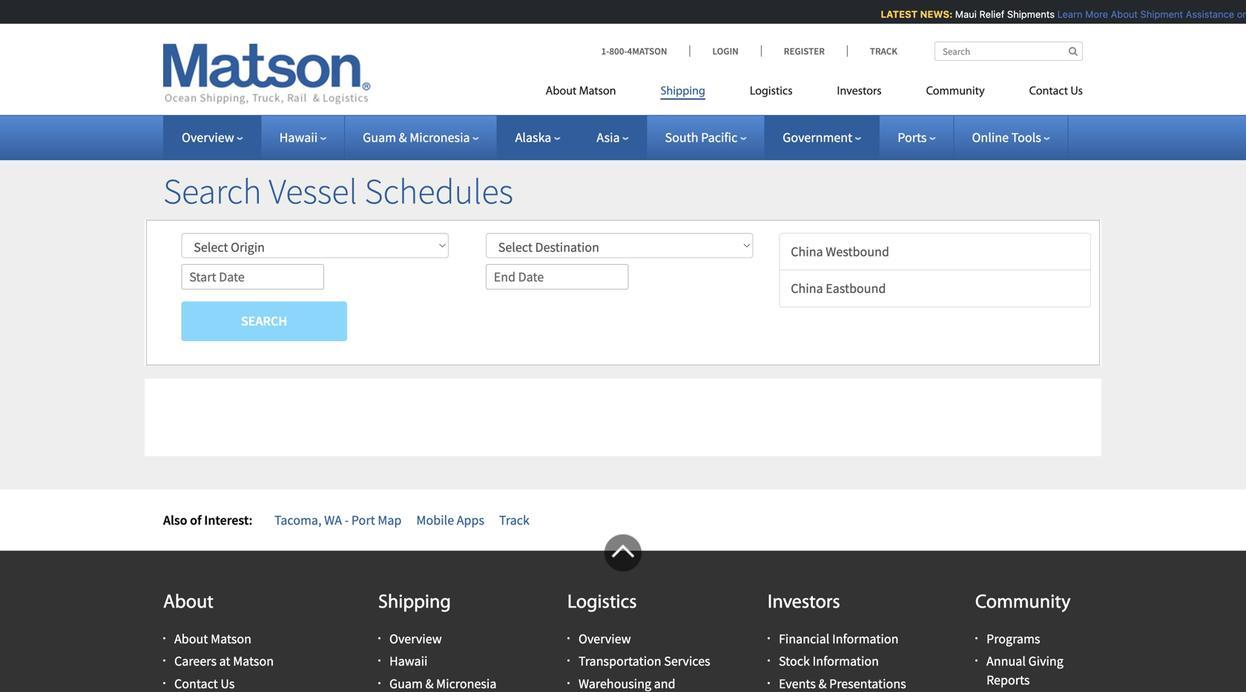 Task type: describe. For each thing, give the bounding box(es) containing it.
ports
[[898, 129, 927, 146]]

shipping inside footer
[[379, 594, 451, 613]]

1-800-4matson link
[[602, 45, 690, 57]]

china for china eastbound
[[791, 280, 824, 297]]

community link
[[904, 78, 1008, 109]]

about for about
[[163, 594, 214, 613]]

about matson link for careers at matson link
[[174, 631, 252, 647]]

1 horizontal spatial track link
[[848, 45, 898, 57]]

asia link
[[597, 129, 629, 146]]

shipping link
[[639, 78, 728, 109]]

hawaii link for bottommost guam & micronesia link
[[390, 653, 428, 670]]

westbound
[[826, 243, 890, 260]]

programs annual giving reports
[[987, 631, 1064, 689]]

china westbound link
[[780, 233, 1092, 271]]

latest news: maui relief shipments learn more about shipment assistance or c
[[877, 9, 1247, 20]]

online tools link
[[973, 129, 1051, 146]]

overview link for shipping
[[390, 631, 442, 647]]

contact us
[[1030, 86, 1084, 98]]

0 horizontal spatial overview link
[[182, 129, 243, 146]]

eastbound
[[826, 280, 887, 297]]

apps
[[457, 512, 485, 529]]

contact inside the about matson careers at matson contact us
[[174, 676, 218, 692]]

government link
[[783, 129, 862, 146]]

blue matson logo with ocean, shipping, truck, rail and logistics written beneath it. image
[[163, 44, 371, 105]]

backtop image
[[605, 535, 642, 572]]

0 horizontal spatial track link
[[500, 512, 530, 529]]

financial
[[779, 631, 830, 647]]

matson for about matson
[[579, 86, 617, 98]]

mobile
[[417, 512, 454, 529]]

1-800-4matson
[[602, 45, 668, 57]]

community inside top menu navigation
[[927, 86, 985, 98]]

investors link
[[815, 78, 904, 109]]

hawaii link for topmost guam & micronesia link
[[280, 129, 327, 146]]

logistics inside footer
[[568, 594, 637, 613]]

shipments
[[1003, 9, 1051, 20]]

learn more about shipment assistance or c link
[[1053, 9, 1247, 20]]

maui
[[951, 9, 973, 20]]

schedules
[[365, 169, 514, 213]]

reports
[[987, 672, 1031, 689]]

track for the left track link
[[500, 512, 530, 529]]

End date text field
[[486, 264, 629, 290]]

south
[[665, 129, 699, 146]]

south pacific link
[[665, 129, 747, 146]]

tacoma,
[[275, 512, 322, 529]]

800-
[[610, 45, 628, 57]]

about matson
[[546, 86, 617, 98]]

0 vertical spatial guam & micronesia link
[[363, 129, 479, 146]]

logistics inside top menu navigation
[[750, 86, 793, 98]]

transportation
[[579, 653, 662, 670]]

4matson
[[628, 45, 668, 57]]

0 vertical spatial micronesia
[[410, 129, 470, 146]]

overview link for logistics
[[579, 631, 631, 647]]

us inside the about matson careers at matson contact us
[[221, 676, 235, 692]]

c
[[1245, 9, 1247, 20]]

0 vertical spatial guam
[[363, 129, 396, 146]]

about for about matson
[[546, 86, 577, 98]]

giving
[[1029, 653, 1064, 670]]

learn
[[1053, 9, 1079, 20]]

annual giving reports link
[[987, 653, 1064, 689]]

& inside overview hawaii guam & micronesia
[[426, 676, 434, 692]]

pacific
[[702, 129, 738, 146]]

search for search
[[241, 313, 287, 330]]

register link
[[761, 45, 848, 57]]

guam inside overview hawaii guam & micronesia
[[390, 676, 423, 692]]

stock
[[779, 653, 810, 670]]

also of interest:
[[163, 512, 253, 529]]

assistance
[[1182, 9, 1230, 20]]

login link
[[690, 45, 761, 57]]

china eastbound link
[[780, 270, 1092, 308]]

warehousing
[[579, 676, 652, 692]]

1 vertical spatial contact us link
[[174, 676, 235, 692]]

micronesia inside overview hawaii guam & micronesia
[[436, 676, 497, 692]]

logistics link
[[728, 78, 815, 109]]

search image
[[1069, 46, 1078, 56]]

annual
[[987, 653, 1026, 670]]

tacoma, wa - port map
[[275, 512, 402, 529]]

shipment
[[1136, 9, 1179, 20]]

tacoma, wa - port map link
[[275, 512, 402, 529]]

Start date text field
[[181, 264, 324, 290]]

wa
[[324, 512, 342, 529]]

latest
[[877, 9, 914, 20]]

search for search vessel schedules
[[163, 169, 262, 213]]

events
[[779, 676, 816, 692]]

relief
[[975, 9, 1000, 20]]

of
[[190, 512, 202, 529]]



Task type: vqa. For each thing, say whether or not it's contained in the screenshot.
"Events"
yes



Task type: locate. For each thing, give the bounding box(es) containing it.
overview hawaii guam & micronesia
[[390, 631, 497, 692]]

1 vertical spatial matson
[[211, 631, 252, 647]]

1 vertical spatial community
[[976, 594, 1071, 613]]

matson
[[579, 86, 617, 98], [211, 631, 252, 647], [233, 653, 274, 670]]

1 vertical spatial logistics
[[568, 594, 637, 613]]

information up stock information link
[[833, 631, 899, 647]]

0 vertical spatial information
[[833, 631, 899, 647]]

1 vertical spatial track link
[[500, 512, 530, 529]]

careers
[[174, 653, 217, 670]]

also
[[163, 512, 187, 529]]

None search field
[[935, 42, 1084, 61]]

overview for logistics
[[579, 631, 631, 647]]

transportation services link
[[579, 653, 711, 670]]

programs
[[987, 631, 1041, 647]]

stock information link
[[779, 653, 880, 670]]

alaska
[[516, 129, 552, 146]]

1 horizontal spatial hawaii link
[[390, 653, 428, 670]]

government
[[783, 129, 853, 146]]

1 horizontal spatial shipping
[[661, 86, 706, 98]]

china inside the 'china westbound' link
[[791, 243, 824, 260]]

about for about matson careers at matson contact us
[[174, 631, 208, 647]]

1 vertical spatial guam
[[390, 676, 423, 692]]

1 vertical spatial us
[[221, 676, 235, 692]]

1 horizontal spatial overview link
[[390, 631, 442, 647]]

0 vertical spatial logistics
[[750, 86, 793, 98]]

1 vertical spatial hawaii link
[[390, 653, 428, 670]]

search vessel schedules
[[163, 169, 514, 213]]

contact inside top menu navigation
[[1030, 86, 1069, 98]]

port
[[352, 512, 375, 529]]

0 vertical spatial investors
[[838, 86, 882, 98]]

china eastbound
[[791, 280, 887, 297]]

about matson link
[[546, 78, 639, 109], [174, 631, 252, 647]]

contact us link
[[1008, 78, 1084, 109], [174, 676, 235, 692]]

overview transportation services warehousing and
[[579, 631, 711, 692]]

register
[[784, 45, 825, 57]]

2 horizontal spatial overview
[[579, 631, 631, 647]]

about inside about matson link
[[546, 86, 577, 98]]

programs link
[[987, 631, 1041, 647]]

china
[[791, 243, 824, 260], [791, 280, 824, 297]]

0 vertical spatial about matson link
[[546, 78, 639, 109]]

0 horizontal spatial shipping
[[379, 594, 451, 613]]

& inside financial information stock information events & presentations
[[819, 676, 827, 692]]

overview link
[[182, 129, 243, 146], [390, 631, 442, 647], [579, 631, 631, 647]]

online tools
[[973, 129, 1042, 146]]

search inside button
[[241, 313, 287, 330]]

1 vertical spatial shipping
[[379, 594, 451, 613]]

0 vertical spatial community
[[927, 86, 985, 98]]

track link right apps
[[500, 512, 530, 529]]

about matson link down the 1-
[[546, 78, 639, 109]]

1 vertical spatial china
[[791, 280, 824, 297]]

about inside the about matson careers at matson contact us
[[174, 631, 208, 647]]

investors inside top menu navigation
[[838, 86, 882, 98]]

1 vertical spatial hawaii
[[390, 653, 428, 670]]

Search search field
[[935, 42, 1084, 61]]

logistics down backtop image
[[568, 594, 637, 613]]

hawaii
[[280, 129, 318, 146], [390, 653, 428, 670]]

more
[[1081, 9, 1104, 20]]

1 vertical spatial micronesia
[[436, 676, 497, 692]]

us inside top menu navigation
[[1071, 86, 1084, 98]]

about matson careers at matson contact us
[[174, 631, 274, 692]]

1 vertical spatial track
[[500, 512, 530, 529]]

overview for shipping
[[390, 631, 442, 647]]

ports link
[[898, 129, 936, 146]]

1 china from the top
[[791, 243, 824, 260]]

china westbound
[[791, 243, 890, 260]]

shipping inside shipping link
[[661, 86, 706, 98]]

shipping up overview hawaii guam & micronesia
[[379, 594, 451, 613]]

presentations
[[830, 676, 907, 692]]

overview
[[182, 129, 234, 146], [390, 631, 442, 647], [579, 631, 631, 647]]

track for track link to the right
[[871, 45, 898, 57]]

guam & micronesia link
[[363, 129, 479, 146], [390, 676, 497, 692]]

investors up government link
[[838, 86, 882, 98]]

logistics down register link
[[750, 86, 793, 98]]

2 vertical spatial matson
[[233, 653, 274, 670]]

0 horizontal spatial about matson link
[[174, 631, 252, 647]]

guam & micronesia
[[363, 129, 470, 146]]

1 vertical spatial about matson link
[[174, 631, 252, 647]]

or
[[1233, 9, 1242, 20]]

shipping up south on the top right of the page
[[661, 86, 706, 98]]

matson inside top menu navigation
[[579, 86, 617, 98]]

search
[[163, 169, 262, 213], [241, 313, 287, 330]]

track right apps
[[500, 512, 530, 529]]

0 vertical spatial contact us link
[[1008, 78, 1084, 109]]

1 horizontal spatial track
[[871, 45, 898, 57]]

matson right "at"
[[233, 653, 274, 670]]

mobile apps link
[[417, 512, 485, 529]]

track link
[[848, 45, 898, 57], [500, 512, 530, 529]]

asia
[[597, 129, 620, 146]]

1 horizontal spatial overview
[[390, 631, 442, 647]]

0 vertical spatial matson
[[579, 86, 617, 98]]

us down search icon
[[1071, 86, 1084, 98]]

1 vertical spatial guam & micronesia link
[[390, 676, 497, 692]]

investors
[[838, 86, 882, 98], [768, 594, 841, 613]]

contact us link up 'tools'
[[1008, 78, 1084, 109]]

1 vertical spatial investors
[[768, 594, 841, 613]]

0 horizontal spatial logistics
[[568, 594, 637, 613]]

tools
[[1012, 129, 1042, 146]]

hawaii inside overview hawaii guam & micronesia
[[390, 653, 428, 670]]

1 horizontal spatial about matson link
[[546, 78, 639, 109]]

overview inside overview hawaii guam & micronesia
[[390, 631, 442, 647]]

track down latest
[[871, 45, 898, 57]]

investors inside footer
[[768, 594, 841, 613]]

1 horizontal spatial logistics
[[750, 86, 793, 98]]

community up online
[[927, 86, 985, 98]]

0 vertical spatial china
[[791, 243, 824, 260]]

community up programs link
[[976, 594, 1071, 613]]

0 vertical spatial us
[[1071, 86, 1084, 98]]

matson up "at"
[[211, 631, 252, 647]]

0 vertical spatial search
[[163, 169, 262, 213]]

0 horizontal spatial contact
[[174, 676, 218, 692]]

1 vertical spatial contact
[[174, 676, 218, 692]]

financial information link
[[779, 631, 899, 647]]

financial information stock information events & presentations
[[779, 631, 907, 692]]

1 horizontal spatial &
[[426, 676, 434, 692]]

0 horizontal spatial hawaii link
[[280, 129, 327, 146]]

services
[[665, 653, 711, 670]]

about matson link up careers at matson link
[[174, 631, 252, 647]]

0 vertical spatial contact
[[1030, 86, 1069, 98]]

2 horizontal spatial &
[[819, 676, 827, 692]]

contact us link down careers
[[174, 676, 235, 692]]

1 horizontal spatial hawaii
[[390, 653, 428, 670]]

0 horizontal spatial overview
[[182, 129, 234, 146]]

logistics
[[750, 86, 793, 98], [568, 594, 637, 613]]

1 horizontal spatial contact
[[1030, 86, 1069, 98]]

top menu navigation
[[546, 78, 1084, 109]]

careers at matson link
[[174, 653, 274, 670]]

contact
[[1030, 86, 1069, 98], [174, 676, 218, 692]]

0 horizontal spatial us
[[221, 676, 235, 692]]

news:
[[916, 9, 949, 20]]

community inside footer
[[976, 594, 1071, 613]]

at
[[219, 653, 230, 670]]

login
[[713, 45, 739, 57]]

1-
[[602, 45, 610, 57]]

1 vertical spatial search
[[241, 313, 287, 330]]

us down "at"
[[221, 676, 235, 692]]

1 vertical spatial information
[[813, 653, 880, 670]]

0 horizontal spatial hawaii
[[280, 129, 318, 146]]

track link down latest
[[848, 45, 898, 57]]

events & presentations link
[[779, 676, 907, 692]]

footer containing about
[[0, 535, 1247, 692]]

0 horizontal spatial track
[[500, 512, 530, 529]]

china up china eastbound
[[791, 243, 824, 260]]

alaska link
[[516, 129, 561, 146]]

0 horizontal spatial &
[[399, 129, 407, 146]]

0 vertical spatial hawaii link
[[280, 129, 327, 146]]

0 vertical spatial track link
[[848, 45, 898, 57]]

track
[[871, 45, 898, 57], [500, 512, 530, 529]]

and
[[654, 676, 676, 692]]

contact up 'tools'
[[1030, 86, 1069, 98]]

map
[[378, 512, 402, 529]]

2 horizontal spatial overview link
[[579, 631, 631, 647]]

0 vertical spatial shipping
[[661, 86, 706, 98]]

0 vertical spatial track
[[871, 45, 898, 57]]

footer
[[0, 535, 1247, 692]]

-
[[345, 512, 349, 529]]

matson down the 1-
[[579, 86, 617, 98]]

about
[[1107, 9, 1134, 20], [546, 86, 577, 98], [163, 594, 214, 613], [174, 631, 208, 647]]

online
[[973, 129, 1009, 146]]

vessel
[[269, 169, 358, 213]]

search button
[[181, 302, 347, 341]]

warehousing and link
[[579, 676, 676, 692]]

1 horizontal spatial us
[[1071, 86, 1084, 98]]

contact down careers
[[174, 676, 218, 692]]

about matson link for shipping link
[[546, 78, 639, 109]]

mobile apps
[[417, 512, 485, 529]]

0 vertical spatial hawaii
[[280, 129, 318, 146]]

interest:
[[204, 512, 253, 529]]

information up events & presentations link at the right of page
[[813, 653, 880, 670]]

1 horizontal spatial contact us link
[[1008, 78, 1084, 109]]

micronesia
[[410, 129, 470, 146], [436, 676, 497, 692]]

south pacific
[[665, 129, 738, 146]]

investors up financial
[[768, 594, 841, 613]]

china left eastbound
[[791, 280, 824, 297]]

0 horizontal spatial contact us link
[[174, 676, 235, 692]]

matson for about matson careers at matson contact us
[[211, 631, 252, 647]]

china for china westbound
[[791, 243, 824, 260]]

&
[[399, 129, 407, 146], [426, 676, 434, 692], [819, 676, 827, 692]]

overview inside "overview transportation services warehousing and"
[[579, 631, 631, 647]]

2 china from the top
[[791, 280, 824, 297]]

guam
[[363, 129, 396, 146], [390, 676, 423, 692]]



